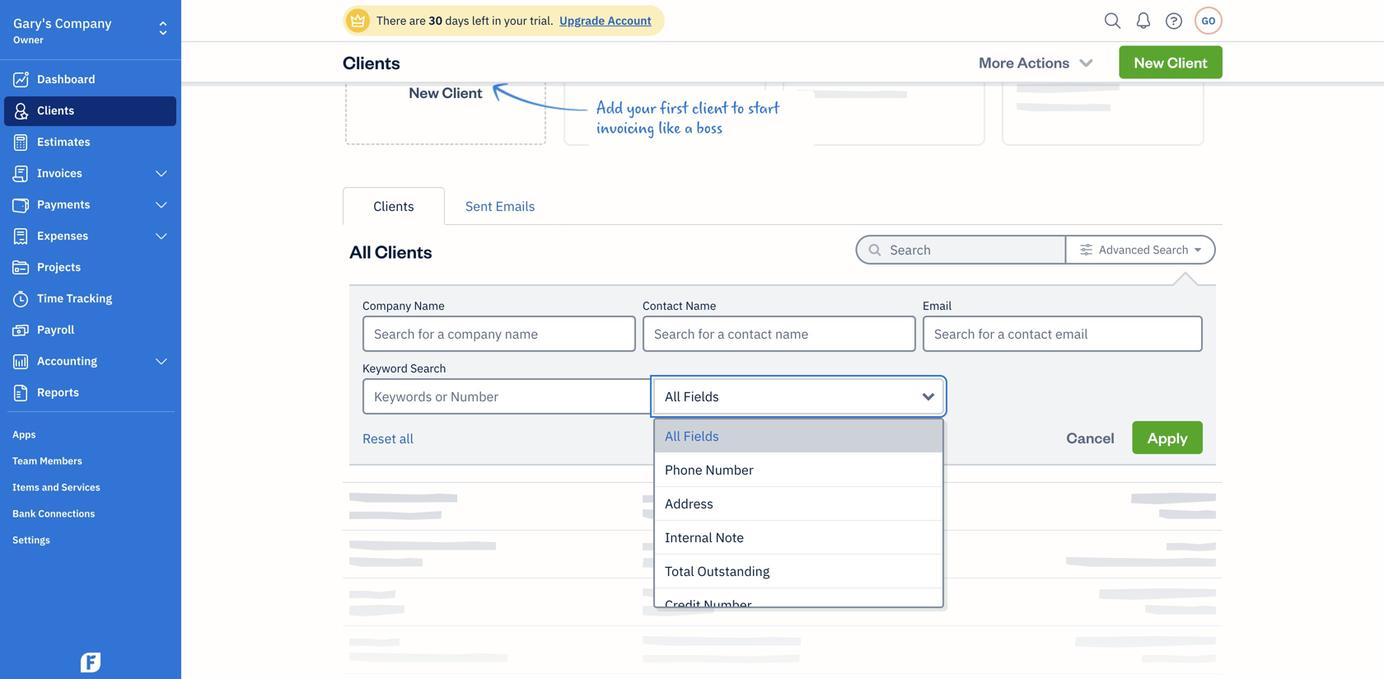 Task type: locate. For each thing, give the bounding box(es) containing it.
2 fields from the top
[[684, 427, 719, 445]]

connections
[[38, 507, 95, 520]]

new client down 30
[[409, 82, 483, 102]]

0 vertical spatial client
[[1168, 52, 1208, 71]]

new client down go to help image
[[1135, 52, 1208, 71]]

1 chevron large down image from the top
[[154, 167, 169, 180]]

estimates
[[37, 134, 90, 149]]

1 horizontal spatial new client
[[1135, 52, 1208, 71]]

contact
[[643, 298, 683, 313]]

expenses link
[[4, 222, 176, 251]]

accounting
[[37, 353, 97, 368]]

all fields
[[665, 388, 719, 405], [665, 427, 719, 445]]

2 name from the left
[[686, 298, 717, 313]]

expenses
[[37, 228, 88, 243]]

0 vertical spatial clients link
[[4, 96, 176, 126]]

left
[[472, 13, 489, 28]]

all fields inside "field"
[[665, 388, 719, 405]]

chevron large down image for payments
[[154, 199, 169, 212]]

note
[[716, 529, 744, 546]]

name
[[414, 298, 445, 313], [686, 298, 717, 313]]

keyword
[[363, 361, 408, 376]]

0 vertical spatial new client
[[1135, 52, 1208, 71]]

email
[[923, 298, 952, 313]]

0 horizontal spatial search
[[411, 361, 446, 376]]

fields inside "option"
[[684, 427, 719, 445]]

0 horizontal spatial client
[[442, 82, 483, 102]]

1 vertical spatial number
[[704, 596, 752, 614]]

search inside dropdown button
[[1153, 242, 1189, 257]]

list box
[[655, 419, 943, 622]]

1 vertical spatial all
[[665, 388, 681, 405]]

1 vertical spatial your
[[627, 100, 656, 118]]

phone
[[665, 461, 703, 478]]

there are 30 days left in your trial. upgrade account
[[377, 13, 652, 28]]

clients up all clients
[[374, 197, 414, 215]]

reset
[[363, 430, 396, 447]]

number right phone
[[706, 461, 754, 478]]

reports
[[37, 384, 79, 400]]

1 vertical spatial fields
[[684, 427, 719, 445]]

name down all clients
[[414, 298, 445, 313]]

1 all fields from the top
[[665, 388, 719, 405]]

1 vertical spatial client
[[442, 82, 483, 102]]

clients link up estimates link
[[4, 96, 176, 126]]

total outstanding
[[665, 562, 770, 580]]

like
[[659, 119, 681, 138]]

fields inside "field"
[[684, 388, 719, 405]]

1 horizontal spatial clients link
[[343, 187, 445, 225]]

new
[[1135, 52, 1165, 71], [409, 82, 439, 102]]

clients up company name
[[375, 239, 432, 263]]

time
[[37, 291, 64, 306]]

there
[[377, 13, 407, 28]]

invoices
[[37, 165, 82, 180]]

1 vertical spatial all fields
[[665, 427, 719, 445]]

0 horizontal spatial clients link
[[4, 96, 176, 126]]

chevron large down image for accounting
[[154, 355, 169, 368]]

0 horizontal spatial new
[[409, 82, 439, 102]]

company right gary's
[[55, 14, 112, 32]]

timer image
[[11, 291, 30, 307]]

company down all clients
[[363, 298, 411, 313]]

client down days
[[442, 82, 483, 102]]

bank connections link
[[4, 500, 176, 525]]

payroll link
[[4, 316, 176, 345]]

2 all fields from the top
[[665, 427, 719, 445]]

1 horizontal spatial new client link
[[1120, 46, 1223, 78]]

settings link
[[4, 527, 176, 551]]

boss
[[697, 119, 723, 138]]

name right contact
[[686, 298, 717, 313]]

dashboard image
[[11, 72, 30, 88]]

1 horizontal spatial search
[[1153, 242, 1189, 257]]

Search for a contact email text field
[[925, 317, 1202, 350]]

your inside add your first client to start invoicing like a boss
[[627, 100, 656, 118]]

search left caretdown image
[[1153, 242, 1189, 257]]

notifications image
[[1131, 4, 1157, 37]]

projects link
[[4, 253, 176, 283]]

clients link up all clients
[[343, 187, 445, 225]]

All Fields field
[[654, 378, 944, 415]]

search
[[1153, 242, 1189, 257], [411, 361, 446, 376]]

Search text field
[[890, 237, 1039, 263]]

report image
[[11, 385, 30, 401]]

clients
[[343, 50, 400, 74], [37, 103, 74, 118], [374, 197, 414, 215], [375, 239, 432, 263]]

in
[[492, 13, 502, 28]]

payments
[[37, 197, 90, 212]]

account
[[608, 13, 652, 28]]

clients link
[[4, 96, 176, 126], [343, 187, 445, 225]]

search right keyword
[[411, 361, 446, 376]]

0 vertical spatial new
[[1135, 52, 1165, 71]]

go button
[[1195, 7, 1223, 35]]

fields for the all fields "field"
[[684, 388, 719, 405]]

items and services link
[[4, 474, 176, 499]]

new down notifications icon
[[1135, 52, 1165, 71]]

contact name
[[643, 298, 717, 313]]

30
[[429, 13, 443, 28]]

are
[[409, 13, 426, 28]]

all fields option
[[655, 419, 943, 453]]

client
[[1168, 52, 1208, 71], [442, 82, 483, 102]]

settings
[[12, 533, 50, 546]]

phone number option
[[655, 453, 943, 487]]

all
[[399, 430, 414, 447]]

fields
[[684, 388, 719, 405], [684, 427, 719, 445]]

all for the all fields "field"
[[665, 388, 681, 405]]

0 vertical spatial your
[[504, 13, 527, 28]]

company
[[55, 14, 112, 32], [363, 298, 411, 313]]

go to help image
[[1161, 9, 1188, 33]]

your
[[504, 13, 527, 28], [627, 100, 656, 118]]

company name
[[363, 298, 445, 313]]

client down go to help image
[[1168, 52, 1208, 71]]

total
[[665, 562, 694, 580]]

clients up the estimates
[[37, 103, 74, 118]]

crown image
[[349, 12, 367, 29]]

Keywords or Number text field
[[363, 378, 654, 415]]

cancel
[[1067, 428, 1115, 447]]

0 vertical spatial all fields
[[665, 388, 719, 405]]

1 horizontal spatial company
[[363, 298, 411, 313]]

0 vertical spatial chevron large down image
[[154, 167, 169, 180]]

chevron large down image inside accounting link
[[154, 355, 169, 368]]

address
[[665, 495, 714, 512]]

upgrade account link
[[556, 13, 652, 28]]

your up invoicing
[[627, 100, 656, 118]]

0 horizontal spatial company
[[55, 14, 112, 32]]

1 vertical spatial chevron large down image
[[154, 199, 169, 212]]

1 horizontal spatial new
[[1135, 52, 1165, 71]]

apply button
[[1133, 421, 1203, 454]]

0 vertical spatial company
[[55, 14, 112, 32]]

new down are
[[409, 82, 439, 102]]

items and services
[[12, 480, 100, 494]]

number
[[706, 461, 754, 478], [704, 596, 752, 614]]

new client
[[1135, 52, 1208, 71], [409, 82, 483, 102]]

keyword search
[[363, 361, 446, 376]]

2 chevron large down image from the top
[[154, 199, 169, 212]]

money image
[[11, 322, 30, 339]]

0 vertical spatial search
[[1153, 242, 1189, 257]]

2 vertical spatial all
[[665, 427, 681, 445]]

1 horizontal spatial name
[[686, 298, 717, 313]]

all inside "field"
[[665, 388, 681, 405]]

0 horizontal spatial name
[[414, 298, 445, 313]]

new client link
[[345, 9, 546, 145], [1120, 46, 1223, 78]]

number down outstanding at the right of the page
[[704, 596, 752, 614]]

invoicing
[[597, 119, 655, 138]]

1 name from the left
[[414, 298, 445, 313]]

to
[[732, 100, 744, 118]]

3 chevron large down image from the top
[[154, 355, 169, 368]]

1 horizontal spatial client
[[1168, 52, 1208, 71]]

your right 'in'
[[504, 13, 527, 28]]

0 vertical spatial number
[[706, 461, 754, 478]]

estimates link
[[4, 128, 176, 157]]

1 vertical spatial new client
[[409, 82, 483, 102]]

chevron large down image inside payments link
[[154, 199, 169, 212]]

1 fields from the top
[[684, 388, 719, 405]]

team
[[12, 454, 37, 467]]

all fields inside "option"
[[665, 427, 719, 445]]

2 vertical spatial chevron large down image
[[154, 355, 169, 368]]

all fields for the all fields "field"
[[665, 388, 719, 405]]

0 vertical spatial fields
[[684, 388, 719, 405]]

all inside all fields "option"
[[665, 427, 681, 445]]

credit number
[[665, 596, 752, 614]]

chevron large down image inside invoices link
[[154, 167, 169, 180]]

1 vertical spatial company
[[363, 298, 411, 313]]

number for phone number
[[706, 461, 754, 478]]

1 vertical spatial search
[[411, 361, 446, 376]]

chevron large down image
[[154, 167, 169, 180], [154, 199, 169, 212], [154, 355, 169, 368]]

1 horizontal spatial your
[[627, 100, 656, 118]]



Task type: vqa. For each thing, say whether or not it's contained in the screenshot.
bottom SELECT
no



Task type: describe. For each thing, give the bounding box(es) containing it.
credit
[[665, 596, 701, 614]]

phone number
[[665, 461, 754, 478]]

sent
[[466, 197, 493, 215]]

start
[[748, 100, 779, 118]]

emails
[[496, 197, 535, 215]]

advanced search
[[1099, 242, 1189, 257]]

gary's
[[13, 14, 52, 32]]

estimate image
[[11, 134, 30, 151]]

chart image
[[11, 354, 30, 370]]

all clients
[[349, 239, 432, 263]]

upgrade
[[560, 13, 605, 28]]

all for list box containing all fields
[[665, 427, 681, 445]]

bank connections
[[12, 507, 95, 520]]

dashboard
[[37, 71, 95, 87]]

clients down crown icon at the top of page
[[343, 50, 400, 74]]

Search for a contact name text field
[[644, 317, 915, 350]]

project image
[[11, 260, 30, 276]]

client image
[[11, 103, 30, 119]]

all fields for list box containing all fields
[[665, 427, 719, 445]]

items
[[12, 480, 39, 494]]

services
[[61, 480, 100, 494]]

clients inside main element
[[37, 103, 74, 118]]

sent emails link
[[445, 187, 556, 225]]

cancel button
[[1052, 421, 1130, 454]]

chevron large down image for invoices
[[154, 167, 169, 180]]

0 horizontal spatial new client link
[[345, 9, 546, 145]]

0 horizontal spatial new client
[[409, 82, 483, 102]]

reset all
[[363, 430, 414, 447]]

bank
[[12, 507, 36, 520]]

0 horizontal spatial your
[[504, 13, 527, 28]]

projects
[[37, 259, 81, 274]]

sent emails
[[466, 197, 535, 215]]

client
[[692, 100, 728, 118]]

invoice image
[[11, 166, 30, 182]]

members
[[40, 454, 82, 467]]

search for keyword search
[[411, 361, 446, 376]]

outstanding
[[698, 562, 770, 580]]

reports link
[[4, 378, 176, 408]]

address option
[[655, 487, 943, 521]]

advanced search button
[[1067, 237, 1215, 263]]

tracking
[[66, 291, 112, 306]]

time tracking link
[[4, 284, 176, 314]]

team members
[[12, 454, 82, 467]]

chevron large down image
[[154, 230, 169, 243]]

credit number option
[[655, 588, 943, 622]]

list box containing all fields
[[655, 419, 943, 622]]

time tracking
[[37, 291, 112, 306]]

settings image
[[1080, 243, 1093, 256]]

chevrondown image
[[1077, 54, 1096, 70]]

internal
[[665, 529, 713, 546]]

more actions
[[979, 52, 1070, 72]]

add
[[597, 100, 623, 118]]

owner
[[13, 33, 44, 46]]

name for contact name
[[686, 298, 717, 313]]

search for advanced search
[[1153, 242, 1189, 257]]

payments link
[[4, 190, 176, 220]]

1 vertical spatial clients link
[[343, 187, 445, 225]]

accounting link
[[4, 347, 176, 377]]

internal note option
[[655, 521, 943, 555]]

name for company name
[[414, 298, 445, 313]]

payment image
[[11, 197, 30, 213]]

trial.
[[530, 13, 554, 28]]

fields for list box containing all fields
[[684, 427, 719, 445]]

payroll
[[37, 322, 74, 337]]

first
[[660, 100, 688, 118]]

freshbooks image
[[77, 653, 104, 672]]

internal note
[[665, 529, 744, 546]]

apps link
[[4, 421, 176, 446]]

dashboard link
[[4, 65, 176, 95]]

number for credit number
[[704, 596, 752, 614]]

1 vertical spatial new
[[409, 82, 439, 102]]

more
[[979, 52, 1015, 72]]

Search for a company name text field
[[364, 317, 635, 350]]

apply
[[1148, 428, 1188, 447]]

and
[[42, 480, 59, 494]]

go
[[1202, 14, 1216, 27]]

company inside gary's company owner
[[55, 14, 112, 32]]

team members link
[[4, 448, 176, 472]]

invoices link
[[4, 159, 176, 189]]

0 vertical spatial all
[[349, 239, 371, 263]]

a
[[685, 119, 693, 138]]

caretdown image
[[1195, 243, 1202, 256]]

more actions button
[[964, 45, 1110, 79]]

actions
[[1017, 52, 1070, 72]]

advanced
[[1099, 242, 1151, 257]]

total outstanding option
[[655, 555, 943, 588]]

apps
[[12, 428, 36, 441]]

gary's company owner
[[13, 14, 112, 46]]

main element
[[0, 0, 223, 679]]

reset all button
[[363, 429, 414, 448]]

expense image
[[11, 228, 30, 245]]

add your first client to start invoicing like a boss
[[597, 100, 779, 138]]

search image
[[1100, 9, 1127, 33]]

days
[[445, 13, 469, 28]]



